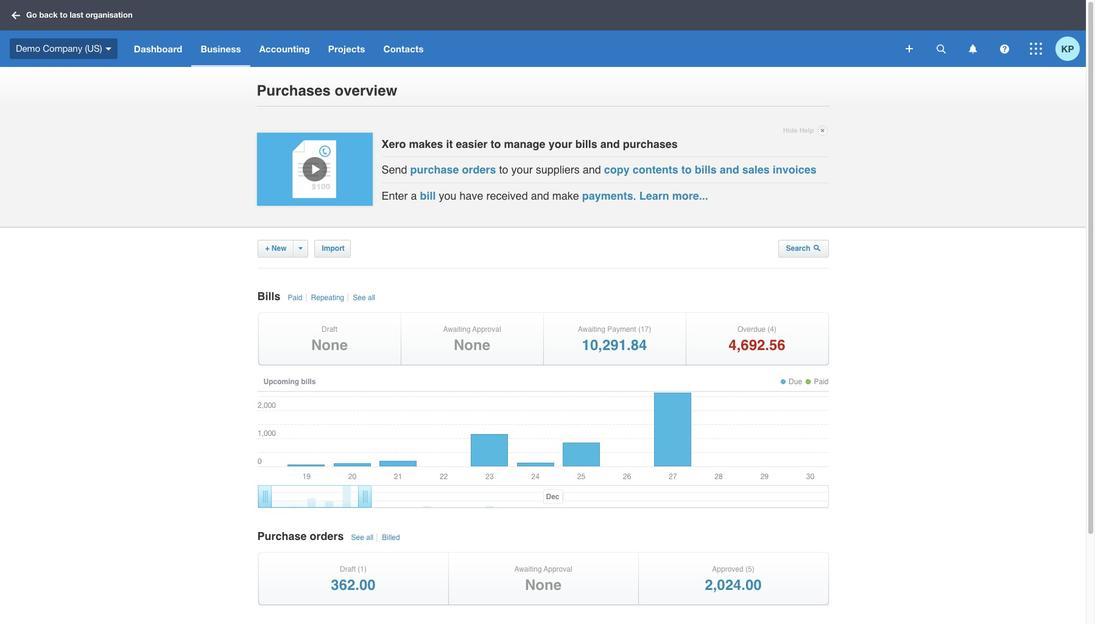 Task type: describe. For each thing, give the bounding box(es) containing it.
to right 'easier'
[[491, 138, 501, 150]]

2 horizontal spatial bills
[[695, 163, 717, 176]]

1 horizontal spatial svg image
[[1001, 44, 1010, 53]]

enter
[[382, 189, 408, 202]]

approved
[[713, 565, 744, 574]]

and left copy
[[583, 163, 601, 176]]

awaiting for 10,291.84
[[443, 325, 471, 334]]

hide help link
[[784, 124, 828, 138]]

projects button
[[319, 30, 375, 67]]

purchase orders
[[258, 530, 347, 543]]

.
[[634, 189, 637, 202]]

invoices
[[773, 163, 817, 176]]

awaiting payment          (17) 10,291.84
[[578, 325, 652, 354]]

and up copy
[[601, 138, 620, 150]]

draft for (1)
[[340, 565, 356, 574]]

approval for 10,291.84
[[473, 325, 501, 334]]

business
[[201, 43, 241, 54]]

easier
[[456, 138, 488, 150]]

(4)
[[768, 325, 777, 334]]

+ new
[[265, 245, 287, 253]]

approved          (5) 2,024.00
[[705, 565, 762, 594]]

hide
[[784, 127, 798, 135]]

repeating
[[311, 294, 345, 303]]

organisation
[[86, 10, 133, 20]]

go back to last organisation
[[26, 10, 133, 20]]

billed
[[382, 534, 400, 542]]

dashboard
[[134, 43, 183, 54]]

paid link
[[287, 294, 307, 303]]

0 horizontal spatial orders
[[310, 530, 344, 543]]

received
[[487, 189, 528, 202]]

demo company (us)
[[16, 43, 102, 53]]

a
[[411, 189, 417, 202]]

go back to last organisation link
[[7, 4, 140, 26]]

(17)
[[639, 325, 652, 334]]

approval for 2,024.00
[[544, 565, 573, 574]]

0 vertical spatial bills
[[576, 138, 598, 150]]

purchase orders link
[[411, 163, 497, 176]]

repeating link
[[310, 294, 349, 303]]

(1)
[[358, 565, 367, 574]]

xero
[[382, 138, 406, 150]]

overdue          (4) 4,692.56
[[729, 325, 786, 354]]

bill
[[420, 189, 436, 202]]

svg image inside demo company (us) popup button
[[105, 47, 111, 50]]

payments
[[583, 189, 634, 202]]

+ new link
[[258, 240, 308, 258]]

send purchase orders to your suppliers and copy                 contents to bills and sales invoices
[[382, 163, 817, 176]]

awaiting approval none for 2,024.00
[[515, 565, 573, 594]]

1 vertical spatial see all link
[[350, 534, 378, 542]]

purchase
[[258, 530, 307, 543]]

send
[[382, 163, 408, 176]]

kp button
[[1056, 30, 1087, 67]]

all for topmost see all link
[[368, 294, 375, 303]]

purchases
[[623, 138, 678, 150]]

due
[[789, 378, 803, 386]]

1 horizontal spatial your
[[549, 138, 573, 150]]

to up "more..."
[[682, 163, 692, 176]]

company
[[43, 43, 82, 53]]

draft none
[[311, 325, 348, 354]]

enter a bill you have received and make payments . learn more...
[[382, 189, 709, 202]]

and left sales on the right top
[[720, 163, 740, 176]]

1 horizontal spatial orders
[[462, 163, 497, 176]]

demo company (us) button
[[0, 30, 125, 67]]

back
[[39, 10, 58, 20]]

none for (1)
[[525, 577, 562, 594]]

overview
[[335, 82, 398, 99]]

last
[[70, 10, 83, 20]]

new
[[272, 245, 287, 253]]

to up received in the top of the page
[[500, 163, 509, 176]]

to left last
[[60, 10, 68, 20]]

sales
[[743, 163, 770, 176]]

upcoming
[[264, 378, 299, 386]]

and left make
[[531, 189, 550, 202]]

(5)
[[746, 565, 755, 574]]

all for bottom see all link
[[366, 534, 374, 542]]

0 horizontal spatial your
[[512, 163, 533, 176]]

overdue
[[738, 325, 766, 334]]

0 vertical spatial see
[[353, 294, 366, 303]]

learn
[[640, 189, 670, 202]]

business button
[[192, 30, 250, 67]]



Task type: vqa. For each thing, say whether or not it's contained in the screenshot.


Task type: locate. For each thing, give the bounding box(es) containing it.
copy
[[605, 163, 630, 176]]

awaiting approval none for 10,291.84
[[443, 325, 501, 354]]

0 vertical spatial approval
[[473, 325, 501, 334]]

+
[[265, 245, 270, 253]]

1 vertical spatial orders
[[310, 530, 344, 543]]

search image
[[814, 245, 822, 252]]

0 horizontal spatial approval
[[473, 325, 501, 334]]

2 vertical spatial bills
[[301, 378, 316, 386]]

see all link left the billed
[[350, 534, 378, 542]]

search link
[[779, 240, 829, 258]]

paid right bills
[[288, 294, 303, 303]]

0 vertical spatial your
[[549, 138, 573, 150]]

see
[[353, 294, 366, 303], [351, 534, 364, 542]]

your down manage
[[512, 163, 533, 176]]

0 vertical spatial paid
[[288, 294, 303, 303]]

1 vertical spatial your
[[512, 163, 533, 176]]

make
[[553, 189, 580, 202]]

awaiting
[[443, 325, 471, 334], [578, 325, 606, 334], [515, 565, 542, 574]]

362.00
[[331, 577, 376, 594]]

bills right upcoming
[[301, 378, 316, 386]]

orders right purchase
[[310, 530, 344, 543]]

projects
[[328, 43, 365, 54]]

purchases overview
[[257, 82, 398, 99]]

see all left the billed
[[351, 534, 374, 542]]

bills
[[258, 290, 284, 303]]

to
[[60, 10, 68, 20], [491, 138, 501, 150], [500, 163, 509, 176], [682, 163, 692, 176]]

draft inside draft          (1) 362.00
[[340, 565, 356, 574]]

see all
[[353, 294, 375, 303], [351, 534, 374, 542]]

paid right "due"
[[815, 378, 829, 386]]

2 horizontal spatial awaiting
[[578, 325, 606, 334]]

svg image inside 'go back to last organisation' link
[[12, 11, 20, 19]]

learn more... link
[[640, 189, 709, 202]]

0 horizontal spatial awaiting approval none
[[443, 325, 501, 354]]

kp
[[1062, 43, 1075, 54]]

1 vertical spatial draft
[[340, 565, 356, 574]]

(us)
[[85, 43, 102, 53]]

0 vertical spatial awaiting approval none
[[443, 325, 501, 354]]

draft down repeating link
[[322, 325, 338, 334]]

1 vertical spatial all
[[366, 534, 374, 542]]

0 horizontal spatial draft
[[322, 325, 338, 334]]

contacts
[[384, 43, 424, 54]]

draft          (1) 362.00
[[331, 565, 376, 594]]

and
[[601, 138, 620, 150], [583, 163, 601, 176], [720, 163, 740, 176], [531, 189, 550, 202]]

all right repeating link
[[368, 294, 375, 303]]

0 vertical spatial all
[[368, 294, 375, 303]]

all
[[368, 294, 375, 303], [366, 534, 374, 542]]

10,291.84
[[582, 337, 648, 354]]

see all link right repeating link
[[352, 294, 379, 303]]

approval
[[473, 325, 501, 334], [544, 565, 573, 574]]

1 horizontal spatial bills
[[576, 138, 598, 150]]

purchases
[[257, 82, 331, 99]]

see all for topmost see all link
[[353, 294, 375, 303]]

draft left the (1)
[[340, 565, 356, 574]]

see all right repeating link
[[353, 294, 375, 303]]

svg image
[[1001, 44, 1010, 53], [105, 47, 111, 50]]

draft for none
[[322, 325, 338, 334]]

see all for bottom see all link
[[351, 534, 374, 542]]

draft
[[322, 325, 338, 334], [340, 565, 356, 574]]

demo
[[16, 43, 40, 53]]

1 horizontal spatial paid
[[815, 378, 829, 386]]

svg image
[[12, 11, 20, 19], [1031, 43, 1043, 55], [937, 44, 946, 53], [969, 44, 977, 53], [906, 45, 914, 52]]

import
[[322, 245, 345, 253]]

banner
[[0, 0, 1087, 67]]

awaiting for 2,024.00
[[515, 565, 542, 574]]

1 horizontal spatial awaiting
[[515, 565, 542, 574]]

0 horizontal spatial svg image
[[105, 47, 111, 50]]

payment
[[608, 325, 637, 334]]

awaiting approval none
[[443, 325, 501, 354], [515, 565, 573, 594]]

go
[[26, 10, 37, 20]]

2,024.00
[[705, 577, 762, 594]]

purchase
[[411, 163, 459, 176]]

see right repeating link
[[353, 294, 366, 303]]

1 vertical spatial paid
[[815, 378, 829, 386]]

makes
[[409, 138, 443, 150]]

you
[[439, 189, 457, 202]]

1 vertical spatial approval
[[544, 565, 573, 574]]

awaiting inside the 'awaiting payment          (17) 10,291.84'
[[578, 325, 606, 334]]

1 horizontal spatial awaiting approval none
[[515, 565, 573, 594]]

manage
[[504, 138, 546, 150]]

dashboard link
[[125, 30, 192, 67]]

draft inside draft none
[[322, 325, 338, 334]]

more...
[[673, 189, 709, 202]]

1 horizontal spatial draft
[[340, 565, 356, 574]]

help
[[800, 127, 815, 135]]

1 vertical spatial awaiting approval none
[[515, 565, 573, 594]]

none for none
[[454, 337, 491, 354]]

0 horizontal spatial awaiting
[[443, 325, 471, 334]]

1 vertical spatial bills
[[695, 163, 717, 176]]

upcoming bills
[[264, 378, 316, 386]]

see all link
[[352, 294, 379, 303], [350, 534, 378, 542]]

import link
[[314, 240, 351, 258]]

bills up 'send purchase orders to your suppliers and copy                 contents to bills and sales invoices'
[[576, 138, 598, 150]]

orders down 'easier'
[[462, 163, 497, 176]]

search
[[787, 245, 813, 253]]

see up the (1)
[[351, 534, 364, 542]]

it
[[447, 138, 453, 150]]

contents
[[633, 163, 679, 176]]

accounting
[[259, 43, 310, 54]]

have
[[460, 189, 484, 202]]

1 vertical spatial see
[[351, 534, 364, 542]]

1 vertical spatial see all
[[351, 534, 374, 542]]

all left the billed
[[366, 534, 374, 542]]

bill link
[[420, 189, 436, 202]]

bills
[[576, 138, 598, 150], [695, 163, 717, 176], [301, 378, 316, 386]]

billed link
[[381, 534, 403, 542]]

4,692.56
[[729, 337, 786, 354]]

0 vertical spatial see all
[[353, 294, 375, 303]]

your up the suppliers
[[549, 138, 573, 150]]

copy                 contents to bills and sales invoices link
[[605, 163, 817, 176]]

accounting button
[[250, 30, 319, 67]]

0 vertical spatial draft
[[322, 325, 338, 334]]

orders
[[462, 163, 497, 176], [310, 530, 344, 543]]

0 horizontal spatial none
[[311, 337, 348, 354]]

suppliers
[[536, 163, 580, 176]]

0 vertical spatial orders
[[462, 163, 497, 176]]

1 horizontal spatial none
[[454, 337, 491, 354]]

xero makes it easier to manage your bills and purchases
[[382, 138, 678, 150]]

2 horizontal spatial none
[[525, 577, 562, 594]]

paid
[[288, 294, 303, 303], [815, 378, 829, 386]]

bills up "more..."
[[695, 163, 717, 176]]

payments link
[[583, 189, 634, 202]]

1 horizontal spatial approval
[[544, 565, 573, 574]]

0 horizontal spatial bills
[[301, 378, 316, 386]]

0 vertical spatial see all link
[[352, 294, 379, 303]]

contacts button
[[375, 30, 433, 67]]

0 horizontal spatial paid
[[288, 294, 303, 303]]

banner containing kp
[[0, 0, 1087, 67]]

hide help
[[784, 127, 815, 135]]



